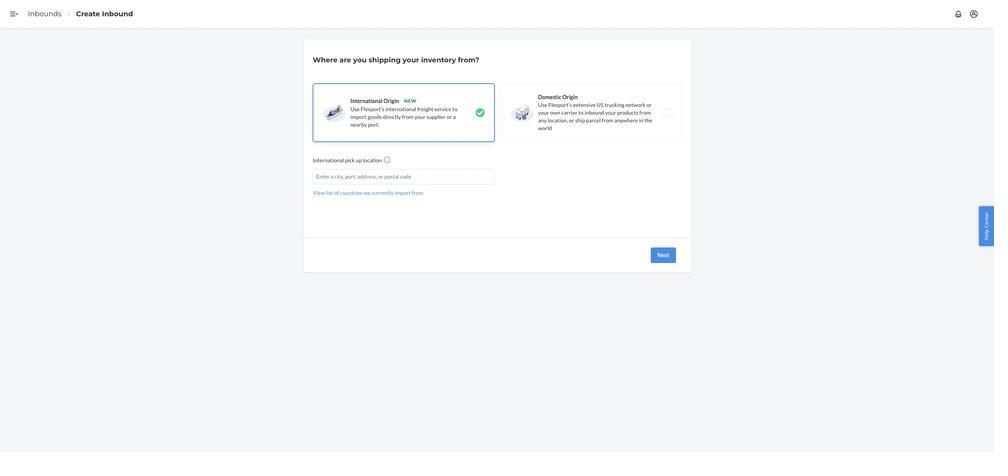 Task type: vqa. For each thing, say whether or not it's contained in the screenshot.
Inbounds
yes



Task type: locate. For each thing, give the bounding box(es) containing it.
0 horizontal spatial to
[[452, 106, 457, 112]]

import
[[350, 114, 367, 120], [395, 190, 411, 196]]

1 horizontal spatial origin
[[562, 94, 578, 100]]

international up enter
[[313, 157, 344, 164]]

a inside use flexport's international freight service to import goods directly from your supplier or a nearby port.
[[453, 114, 456, 120]]

1 vertical spatial international
[[313, 157, 344, 164]]

port,
[[345, 173, 356, 180]]

import up nearby on the top of page
[[350, 114, 367, 120]]

1 horizontal spatial a
[[453, 114, 456, 120]]

0 horizontal spatial import
[[350, 114, 367, 120]]

your
[[403, 56, 419, 64], [538, 109, 549, 116], [605, 109, 616, 116], [415, 114, 426, 120]]

help center
[[983, 212, 990, 240]]

origin for international
[[383, 98, 399, 104]]

1 vertical spatial import
[[395, 190, 411, 196]]

breadcrumbs navigation
[[22, 3, 139, 25]]

0 vertical spatial international
[[350, 98, 382, 104]]

a left city,
[[331, 173, 333, 180]]

freight
[[417, 106, 433, 112]]

1 horizontal spatial use
[[538, 102, 547, 108]]

or
[[647, 102, 652, 108], [447, 114, 452, 120], [569, 117, 574, 124], [378, 173, 383, 180]]

to
[[452, 106, 457, 112], [579, 109, 584, 116]]

domestic
[[538, 94, 561, 100]]

use down domestic
[[538, 102, 547, 108]]

service
[[434, 106, 451, 112]]

0 horizontal spatial international
[[313, 157, 344, 164]]

import for goods
[[350, 114, 367, 120]]

to right service
[[452, 106, 457, 112]]

to inside use flexport's international freight service to import goods directly from your supplier or a nearby port.
[[452, 106, 457, 112]]

postal
[[384, 173, 399, 180]]

import down code
[[395, 190, 411, 196]]

from inside button
[[412, 190, 423, 196]]

directly
[[383, 114, 401, 120]]

from down "international"
[[402, 114, 414, 120]]

or left postal
[[378, 173, 383, 180]]

new
[[404, 98, 417, 104]]

create inbound link
[[76, 10, 133, 18]]

goods
[[368, 114, 382, 120]]

from right currently
[[412, 190, 423, 196]]

the
[[644, 117, 652, 124]]

origin
[[562, 94, 578, 100], [383, 98, 399, 104]]

we
[[364, 190, 371, 196]]

1 horizontal spatial international
[[350, 98, 382, 104]]

your down freight at the left of the page
[[415, 114, 426, 120]]

origin inside domestic origin use flexport's extensive us trucking network or your own carrier to inbound your products from any location, or ship parcel from anywhere in the world
[[562, 94, 578, 100]]

of
[[334, 190, 339, 196]]

or down carrier
[[569, 117, 574, 124]]

0 horizontal spatial origin
[[383, 98, 399, 104]]

use
[[538, 102, 547, 108], [350, 106, 360, 112]]

origin up flexport's
[[562, 94, 578, 100]]

from
[[639, 109, 651, 116], [402, 114, 414, 120], [602, 117, 613, 124], [412, 190, 423, 196]]

carrier
[[561, 109, 577, 116]]

international origin
[[350, 98, 399, 104]]

or down service
[[447, 114, 452, 120]]

1 vertical spatial a
[[331, 173, 333, 180]]

a right supplier
[[453, 114, 456, 120]]

0 vertical spatial a
[[453, 114, 456, 120]]

0 horizontal spatial a
[[331, 173, 333, 180]]

international up the flexport's on the top left
[[350, 98, 382, 104]]

use up nearby on the top of page
[[350, 106, 360, 112]]

domestic origin use flexport's extensive us trucking network or your own carrier to inbound your products from any location, or ship parcel from anywhere in the world
[[538, 94, 652, 131]]

city,
[[334, 173, 344, 180]]

your up any
[[538, 109, 549, 116]]

a
[[453, 114, 456, 120], [331, 173, 333, 180]]

flexport's
[[548, 102, 572, 108]]

origin up "international"
[[383, 98, 399, 104]]

0 horizontal spatial use
[[350, 106, 360, 112]]

where
[[313, 56, 338, 64]]

import inside button
[[395, 190, 411, 196]]

us
[[597, 102, 604, 108]]

international
[[350, 98, 382, 104], [313, 157, 344, 164]]

view
[[313, 190, 325, 196]]

location,
[[548, 117, 568, 124]]

center
[[983, 212, 990, 228]]

from up the on the right top
[[639, 109, 651, 116]]

enter
[[316, 173, 330, 180]]

import inside use flexport's international freight service to import goods directly from your supplier or a nearby port.
[[350, 114, 367, 120]]

shipping
[[369, 56, 401, 64]]

1 horizontal spatial to
[[579, 109, 584, 116]]

1 horizontal spatial import
[[395, 190, 411, 196]]

0 vertical spatial import
[[350, 114, 367, 120]]

open account menu image
[[969, 9, 979, 19]]

currently
[[372, 190, 394, 196]]

location
[[363, 157, 382, 164]]

own
[[550, 109, 560, 116]]

to up ship
[[579, 109, 584, 116]]

inbounds
[[28, 10, 61, 18]]

any
[[538, 117, 547, 124]]

create inbound
[[76, 10, 133, 18]]

help center button
[[979, 206, 994, 246]]

port.
[[368, 121, 379, 128]]

extensive
[[573, 102, 596, 108]]

from right parcel
[[602, 117, 613, 124]]

create
[[76, 10, 100, 18]]

world
[[538, 125, 552, 131]]



Task type: describe. For each thing, give the bounding box(es) containing it.
international pick up location
[[313, 157, 383, 164]]

nearby
[[350, 121, 367, 128]]

countries
[[340, 190, 362, 196]]

or inside use flexport's international freight service to import goods directly from your supplier or a nearby port.
[[447, 114, 452, 120]]

international
[[385, 106, 416, 112]]

ship
[[575, 117, 585, 124]]

international for international pick up location
[[313, 157, 344, 164]]

parcel
[[586, 117, 601, 124]]

code
[[400, 173, 411, 180]]

import for from
[[395, 190, 411, 196]]

address,
[[357, 173, 377, 180]]

view list of countries we currently import from
[[313, 190, 423, 196]]

international for international origin
[[350, 98, 382, 104]]

up
[[356, 157, 362, 164]]

where are you shipping your inventory from?
[[313, 56, 479, 64]]

from inside use flexport's international freight service to import goods directly from your supplier or a nearby port.
[[402, 114, 414, 120]]

check circle image
[[475, 108, 485, 118]]

to inside domestic origin use flexport's extensive us trucking network or your own carrier to inbound your products from any location, or ship parcel from anywhere in the world
[[579, 109, 584, 116]]

or right network
[[647, 102, 652, 108]]

use flexport's international freight service to import goods directly from your supplier or a nearby port.
[[350, 106, 457, 128]]

open navigation image
[[9, 9, 19, 19]]

view list of countries we currently import from button
[[313, 189, 423, 197]]

help
[[983, 229, 990, 240]]

origin for domestic
[[562, 94, 578, 100]]

next
[[657, 252, 669, 259]]

your down trucking
[[605, 109, 616, 116]]

inbound
[[102, 10, 133, 18]]

inbound
[[585, 109, 604, 116]]

anywhere
[[614, 117, 638, 124]]

open notifications image
[[954, 9, 963, 19]]

inbounds link
[[28, 10, 61, 18]]

are
[[340, 56, 351, 64]]

use inside domestic origin use flexport's extensive us trucking network or your own carrier to inbound your products from any location, or ship parcel from anywhere in the world
[[538, 102, 547, 108]]

from?
[[458, 56, 479, 64]]

your inside use flexport's international freight service to import goods directly from your supplier or a nearby port.
[[415, 114, 426, 120]]

enter a city, port, address, or postal code
[[316, 173, 411, 180]]

flexport's
[[361, 106, 384, 112]]

use inside use flexport's international freight service to import goods directly from your supplier or a nearby port.
[[350, 106, 360, 112]]

inventory
[[421, 56, 456, 64]]

you
[[353, 56, 367, 64]]

products
[[617, 109, 638, 116]]

network
[[625, 102, 646, 108]]

next button
[[651, 248, 676, 263]]

supplier
[[427, 114, 446, 120]]

trucking
[[605, 102, 624, 108]]

list
[[326, 190, 333, 196]]

pick
[[345, 157, 355, 164]]

your right shipping
[[403, 56, 419, 64]]

in
[[639, 117, 643, 124]]



